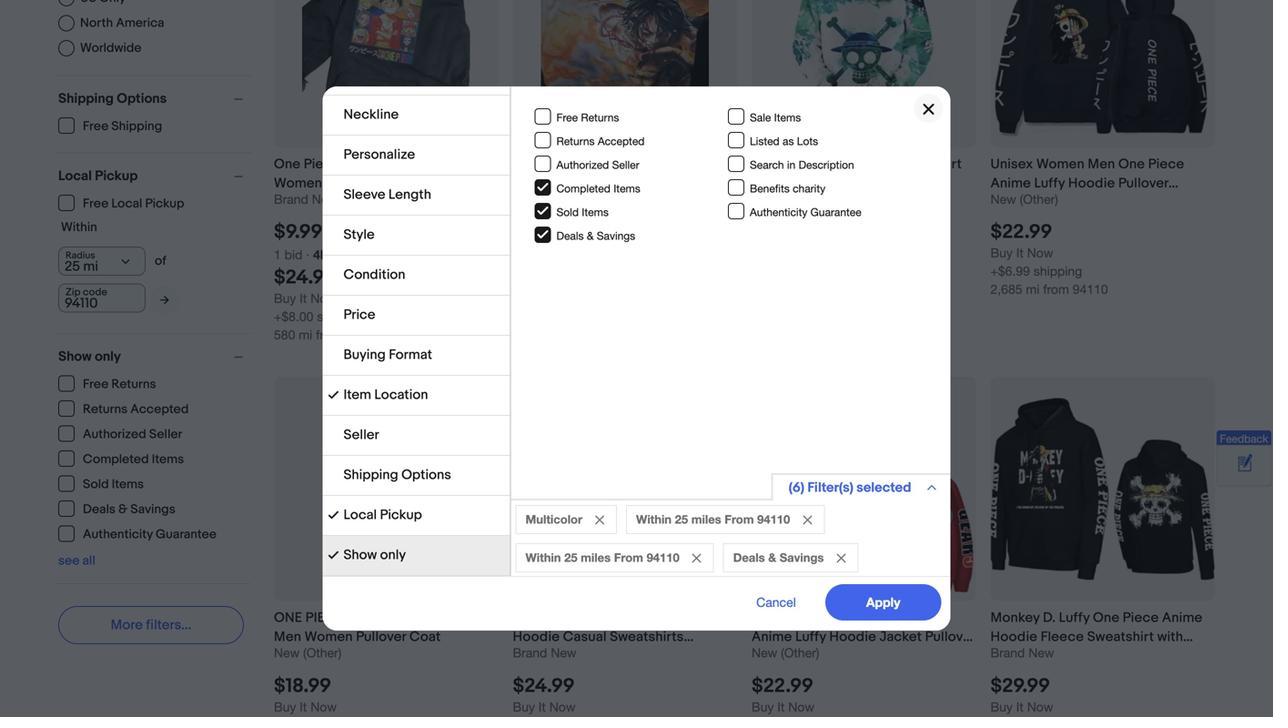 Task type: describe. For each thing, give the bounding box(es) containing it.
unisex for unisex women men one piece anime luffy hoodie pullover sweatshirt top cosplay
[[991, 156, 1034, 172]]

$24.99 inside $9.99 1 bid · 4h 48m $24.99 buy it now +$8.00 shipping 580 mi from 94110
[[274, 266, 336, 290]]

authorized inside dialog
[[557, 158, 609, 171]]

new up $24.99 buy it now
[[551, 646, 577, 661]]

unisex anime one piece shanks hoodie casual sweatshirts pullover coat cosplay
[[513, 610, 720, 665]]

0 vertical spatial within
[[61, 220, 97, 235]]

monkey
[[991, 610, 1040, 627]]

$24.99 inside $24.99 buy it now
[[513, 675, 575, 698]]

pullover inside unisex anime one piece shanks hoodie casual sweatshirts pullover coat cosplay
[[513, 648, 563, 665]]

2 horizontal spatial deals
[[734, 551, 765, 565]]

$18.99 buy it now
[[274, 675, 337, 715]]

1 vertical spatial shipping
[[111, 119, 162, 134]]

tab list inside dialog
[[323, 0, 510, 576]]

now for $22.99 buy it now +$6.99 shipping 2,685 mi from 94110
[[1028, 245, 1054, 261]]

unisex women men one piece anime luffy hoodie pullover sweatshirt top cosplay image
[[992, 0, 1215, 147]]

within 25 miles from 94110 for remove filter - item location - within 25 miles from 94110 "image"
[[637, 513, 791, 527]]

580
[[274, 327, 295, 342]]

men up $18.99
[[274, 629, 302, 646]]

show only button
[[58, 349, 251, 365]]

see all
[[58, 554, 96, 569]]

one piece anime luffy  unisex women men  hoodie pullover brand new
[[274, 156, 464, 207]]

piece inside unisex anime one piece shanks hoodie casual sweatshirts pullover coat cosplay
[[634, 610, 672, 627]]

sleeve
[[344, 187, 386, 203]]

pullover inside one piece hoodie ace men pullover new (other)
[[513, 175, 564, 192]]

(6) filter(s) selected button
[[772, 474, 951, 501]]

shipping options button
[[58, 91, 251, 107]]

completed items inside completed items link
[[83, 452, 184, 468]]

men inside unisex women men one piece anime luffy  hoodie jacket pullover cosplay costume
[[849, 610, 877, 627]]

all
[[82, 554, 96, 569]]

one piece anime luffy  unisex women men  hoodie pullover link
[[274, 155, 499, 192]]

1 vertical spatial free returns
[[83, 377, 156, 392]]

location
[[375, 387, 428, 403]]

$18.00 buy it now
[[513, 220, 576, 261]]

apply within filter image
[[160, 294, 169, 306]]

unisex women men one piece anime luffy  hoodie jacket pullover cosplay costume heading
[[752, 610, 976, 665]]

it for $18.99 buy it now
[[300, 700, 307, 715]]

piece for right one piece   3d hoodie sweatshirt men women pullover coat image
[[784, 156, 821, 172]]

& inside deals & savings link
[[118, 502, 128, 518]]

anime for unisex women men one piece anime luffy hoodie pullover sweatshirt top cosplay
[[991, 175, 1032, 192]]

item location
[[344, 387, 428, 403]]

$9.99 1 bid · 4h 48m $24.99 buy it now +$8.00 shipping 580 mi from 94110
[[274, 220, 381, 342]]

4h
[[313, 247, 328, 262]]

anime for monkey d. luffy one piece anime hoodie fleece sweatshirt with pockets
[[1163, 610, 1203, 627]]

completed items inside dialog
[[557, 182, 641, 195]]

coat for one piece   3d hoodie sweatshirt men women pullover coat link associated with leftmost one piece   3d hoodie sweatshirt men women pullover coat image
[[410, 629, 441, 646]]

0 vertical spatial sold
[[557, 206, 579, 218]]

0 vertical spatial show only
[[58, 349, 121, 365]]

luffy inside unisex women men one piece anime luffy  hoodie jacket pullover cosplay costume
[[796, 629, 827, 646]]

94110 right 1,690 on the top of the page
[[595, 282, 631, 297]]

0 horizontal spatial shipping options
[[58, 91, 167, 107]]

authorized inside authorized seller link
[[83, 427, 146, 443]]

item
[[344, 387, 372, 403]]

condition
[[344, 267, 406, 283]]

local pickup tab
[[323, 496, 510, 536]]

one piece hoodie ace men pullover link
[[513, 155, 738, 192]]

miles for remove filter - local pickup - within 25 miles from 94110 image
[[581, 551, 611, 565]]

buy for $24.99 buy it now
[[513, 700, 535, 715]]

anime for unisex women men one piece anime luffy  hoodie jacket pullover cosplay costume
[[752, 629, 793, 646]]

now for $22.99 buy it now
[[789, 700, 815, 715]]

women up $18.99
[[305, 629, 353, 646]]

1 horizontal spatial one piece   3d hoodie sweatshirt men women pullover coat image
[[752, 0, 977, 147]]

deals & savings link
[[58, 501, 176, 518]]

items down authorized seller link
[[152, 452, 184, 468]]

1 vertical spatial guarantee
[[156, 527, 217, 543]]

ace
[[636, 156, 661, 172]]

0 vertical spatial pickup
[[95, 168, 138, 184]]

coat for one piece   3d hoodie sweatshirt men women pullover coat link associated with right one piece   3d hoodie sweatshirt men women pullover coat image
[[888, 175, 919, 192]]

unisex women men one piece anime luffy  hoodie jacket pullover cosplay costume
[[752, 610, 976, 665]]

buy inside $9.99 1 bid · 4h 48m $24.99 buy it now +$8.00 shipping 580 mi from 94110
[[274, 291, 296, 306]]

sweatshirt inside monkey d. luffy one piece anime hoodie fleece sweatshirt with pockets
[[1088, 629, 1155, 646]]

$29.99
[[991, 675, 1051, 698]]

apply button
[[826, 585, 942, 621]]

free inside dialog
[[557, 111, 578, 124]]

filter applied image for local
[[328, 510, 339, 521]]

0 horizontal spatial authorized seller
[[83, 427, 182, 443]]

monkey d. luffy one piece anime hoodie fleece sweatshirt with pockets link
[[991, 609, 1216, 665]]

show inside tab
[[344, 547, 377, 564]]

one piece   3d hoodie sweatshirt men women pullover coat new (other) for one piece   3d hoodie sweatshirt men women pullover coat link associated with leftmost one piece   3d hoodie sweatshirt men women pullover coat image
[[274, 610, 484, 661]]

returns accepted link
[[58, 401, 190, 418]]

one up $18.99
[[274, 610, 302, 627]]

1 horizontal spatial returns accepted
[[557, 135, 645, 147]]

brand for $29.99
[[991, 646, 1026, 661]]

new (other) for top
[[991, 192, 1059, 207]]

remove filter - local pickup - within 25 miles from 94110 image
[[693, 554, 702, 563]]

0 vertical spatial shipping
[[58, 91, 114, 107]]

unisex women men one piece anime luffy  hoodie jacket pullover cosplay costume image
[[752, 377, 977, 602]]

it for $29.99 buy it now
[[1017, 700, 1024, 715]]

0 vertical spatial deals & savings
[[557, 229, 636, 242]]

0 horizontal spatial local pickup
[[58, 168, 138, 184]]

1,690 mi from 94110
[[513, 282, 631, 297]]

(other) inside one piece hoodie ace men pullover new (other)
[[542, 192, 581, 207]]

in
[[788, 158, 796, 171]]

see
[[58, 554, 80, 569]]

anime inside one piece anime luffy  unisex women men  hoodie pullover brand new
[[343, 156, 384, 172]]

94110 inside the $22.99 buy it now +$6.99 shipping 2,685 mi from 94110
[[1073, 282, 1109, 297]]

shipping inside tab list
[[344, 467, 399, 484]]

(other) down search in description
[[781, 192, 820, 207]]

1 horizontal spatial mi
[[549, 282, 562, 297]]

multicolor
[[526, 513, 583, 527]]

1 horizontal spatial from
[[566, 282, 592, 297]]

women down search in description
[[783, 175, 831, 192]]

america
[[116, 15, 164, 31]]

feedback
[[1221, 432, 1269, 445]]

$22.99 buy it now +$6.99 shipping 2,685 mi from 94110
[[991, 220, 1109, 297]]

1 vertical spatial deals & savings
[[83, 502, 176, 518]]

returns inside free returns link
[[111, 377, 156, 392]]

unisex anime one piece shanks hoodie casual sweatshirts pullover coat cosplay heading
[[513, 610, 720, 665]]

one piece hoodie ace men pullover new (other)
[[513, 156, 692, 207]]

1 horizontal spatial authenticity
[[750, 206, 808, 218]]

personalize
[[344, 147, 415, 163]]

men inside one piece anime luffy  unisex women men  hoodie pullover brand new
[[326, 175, 353, 192]]

casual
[[563, 629, 607, 646]]

north america
[[80, 15, 164, 31]]

piece for monkey d. luffy one piece anime hoodie fleece sweatshirt with pockets
[[1123, 610, 1160, 627]]

new down search
[[752, 192, 778, 207]]

2,685
[[991, 282, 1023, 297]]

0 horizontal spatial one piece   3d hoodie sweatshirt men women pullover coat image
[[274, 377, 499, 602]]

piece for one piece hoodie ace men pullover image
[[545, 156, 582, 172]]

1 horizontal spatial seller
[[344, 427, 379, 443]]

25 for remove filter - item location - within 25 miles from 94110 "image"
[[675, 513, 688, 527]]

25 for remove filter - local pickup - within 25 miles from 94110 image
[[565, 551, 578, 565]]

piece for unisex women men one piece anime luffy  hoodie jacket pullover cosplay costume
[[910, 610, 946, 627]]

$24.99 buy it now
[[513, 675, 576, 715]]

cancel button
[[737, 585, 817, 621]]

1 horizontal spatial savings
[[597, 229, 636, 242]]

buying format
[[344, 347, 432, 363]]

format
[[389, 347, 432, 363]]

completed items link
[[58, 451, 185, 468]]

free shipping link
[[58, 117, 163, 134]]

items down one piece hoodie ace men pullover heading
[[582, 206, 609, 218]]

2 vertical spatial &
[[769, 551, 777, 565]]

0 horizontal spatial authenticity
[[83, 527, 153, 543]]

free local pickup link
[[58, 195, 185, 212]]

listed as lots
[[750, 135, 819, 147]]

hoodie inside one piece anime luffy  unisex women men  hoodie pullover brand new
[[356, 175, 403, 192]]

cosplay for $24.99
[[601, 648, 654, 665]]

charity
[[793, 182, 826, 195]]

local pickup inside tab
[[344, 507, 422, 524]]

new left top
[[991, 192, 1017, 207]]

description
[[799, 158, 855, 171]]

shipping options inside dialog
[[344, 467, 451, 484]]

2 horizontal spatial seller
[[612, 158, 640, 171]]

remove filter - item location - within 25 miles from 94110 image
[[803, 516, 812, 525]]

0 horizontal spatial show
[[58, 349, 92, 365]]

0 horizontal spatial local
[[58, 168, 92, 184]]

0 vertical spatial deals
[[557, 229, 584, 242]]

unisex women men one piece anime luffy hoodie pullover sweatshirt top cosplay
[[991, 156, 1185, 211]]

length
[[389, 187, 432, 203]]

0 horizontal spatial returns accepted
[[83, 402, 189, 418]]

unisex anime one piece shanks hoodie casual sweatshirts pullover coat cosplay image
[[513, 377, 738, 602]]

buy for $22.99 buy it now
[[752, 700, 774, 715]]

(other) left top
[[1020, 192, 1059, 207]]

bid
[[285, 247, 303, 262]]

one for unisex women men one piece anime luffy  hoodie jacket pullover cosplay costume
[[880, 610, 907, 627]]

2 horizontal spatial deals & savings
[[734, 551, 824, 565]]

sold items link
[[58, 476, 145, 493]]

apply
[[867, 595, 901, 610]]

1 vertical spatial deals
[[83, 502, 116, 518]]

now for $18.99 buy it now
[[311, 700, 337, 715]]

0 horizontal spatial sold items
[[83, 477, 144, 493]]

one piece   3d hoodie sweatshirt men women pullover coat heading for one piece   3d hoodie sweatshirt men women pullover coat link associated with leftmost one piece   3d hoodie sweatshirt men women pullover coat image
[[274, 610, 484, 646]]

pullover inside unisex women men one piece anime luffy  hoodie jacket pullover cosplay costume
[[926, 629, 976, 646]]

buy for $22.99 buy it now +$6.99 shipping 2,685 mi from 94110
[[991, 245, 1013, 261]]

style
[[344, 227, 375, 243]]

as
[[783, 135, 794, 147]]

1 horizontal spatial free returns
[[557, 111, 620, 124]]

0 horizontal spatial 3d
[[346, 610, 364, 627]]

1 horizontal spatial completed
[[557, 182, 611, 195]]

items down 'ace'
[[614, 182, 641, 195]]

new down d.
[[1029, 646, 1055, 661]]

unisex women men one piece anime luffy hoodie pullover sweatshirt top cosplay link
[[991, 155, 1216, 211]]

2 horizontal spatial savings
[[780, 551, 824, 565]]

cancel
[[757, 595, 796, 610]]

show only inside tab
[[344, 547, 406, 564]]

0 vertical spatial 3d
[[824, 156, 842, 172]]

+$8.00
[[274, 309, 314, 324]]

one piece hoodie ace men pullover heading
[[513, 156, 692, 192]]

0 vertical spatial options
[[117, 91, 167, 107]]

0 vertical spatial accepted
[[598, 135, 645, 147]]

filter(s)
[[808, 480, 854, 496]]

48m
[[331, 247, 357, 262]]

new up $22.99 buy it now at the bottom
[[752, 646, 778, 661]]

1 horizontal spatial authorized seller
[[557, 158, 640, 171]]

one down listed
[[752, 156, 780, 172]]

item location tab
[[323, 376, 510, 416]]

with
[[1158, 629, 1184, 646]]

1,690
[[513, 282, 545, 297]]

$18.99
[[274, 675, 332, 698]]

$22.99 buy it now
[[752, 675, 815, 715]]

returns inside returns accepted link
[[83, 402, 128, 418]]

monkey d. luffy one piece anime hoodie fleece sweatshirt with pockets image
[[991, 398, 1216, 581]]

brand inside one piece anime luffy  unisex women men  hoodie pullover brand new
[[274, 192, 309, 207]]

north
[[80, 15, 113, 31]]

local pickup button
[[58, 168, 251, 184]]

only inside tab
[[380, 547, 406, 564]]

hoodie inside unisex women men one piece anime luffy hoodie pullover sweatshirt top cosplay
[[1069, 175, 1116, 192]]

sweatshirt inside unisex women men one piece anime luffy hoodie pullover sweatshirt top cosplay
[[991, 194, 1058, 211]]

unisex women men one piece anime luffy  hoodie jacket pullover cosplay costume link
[[752, 609, 977, 665]]

worldwide
[[80, 40, 142, 56]]

dialog containing neckline
[[0, 0, 1274, 718]]

within for remove filter - local pickup - within 25 miles from 94110 image
[[526, 551, 561, 565]]

buy for $18.00 buy it now
[[513, 245, 535, 261]]

1 horizontal spatial local
[[111, 196, 142, 212]]

$29.99 buy it now
[[991, 675, 1054, 715]]

remove filter - color - multicolor image
[[596, 516, 605, 525]]

women inside unisex women men one piece anime luffy hoodie pullover sweatshirt top cosplay
[[1037, 156, 1085, 172]]

shanks
[[675, 610, 720, 627]]

0 vertical spatial &
[[587, 229, 594, 242]]

price
[[344, 307, 376, 323]]

free returns link
[[58, 376, 157, 392]]

one piece   3d hoodie sweatshirt men women pullover coat heading for one piece   3d hoodie sweatshirt men women pullover coat link associated with right one piece   3d hoodie sweatshirt men women pullover coat image
[[752, 156, 962, 192]]

luffy inside monkey d. luffy one piece anime hoodie fleece sweatshirt with pockets
[[1060, 610, 1090, 627]]

authenticity guarantee link
[[58, 526, 218, 543]]

1 vertical spatial accepted
[[130, 402, 189, 418]]

1
[[274, 247, 281, 262]]

$22.99 for $22.99 buy it now +$6.99 shipping 2,685 mi from 94110
[[991, 220, 1053, 244]]

fleece
[[1041, 629, 1085, 646]]

items down completed items link
[[112, 477, 144, 493]]

more filters...
[[111, 617, 192, 634]]

free local pickup
[[83, 196, 184, 212]]

1 horizontal spatial sold items
[[557, 206, 609, 218]]



Task type: vqa. For each thing, say whether or not it's contained in the screenshot.


Task type: locate. For each thing, give the bounding box(es) containing it.
1 horizontal spatial show
[[344, 547, 377, 564]]

1 horizontal spatial cosplay
[[752, 648, 804, 665]]

0 vertical spatial returns accepted
[[557, 135, 645, 147]]

0 horizontal spatial pickup
[[95, 168, 138, 184]]

unisex for unisex women men one piece anime luffy  hoodie jacket pullover cosplay costume
[[752, 610, 795, 627]]

1 horizontal spatial only
[[380, 547, 406, 564]]

savings down remove filter - item location - within 25 miles from 94110 "image"
[[780, 551, 824, 565]]

free inside the free shipping link
[[83, 119, 109, 134]]

cosplay
[[1088, 194, 1140, 211], [601, 648, 654, 665], [752, 648, 804, 665]]

luffy up fleece
[[1060, 610, 1090, 627]]

now inside $9.99 1 bid · 4h 48m $24.99 buy it now +$8.00 shipping 580 mi from 94110
[[311, 291, 337, 306]]

unisex for unisex anime one piece shanks hoodie casual sweatshirts pullover coat cosplay
[[513, 610, 556, 627]]

one inside monkey d. luffy one piece anime hoodie fleece sweatshirt with pockets
[[1094, 610, 1120, 627]]

seller
[[612, 158, 640, 171], [149, 427, 182, 443], [344, 427, 379, 443]]

from for remove filter - local pickup - within 25 miles from 94110 image
[[614, 551, 644, 565]]

monkey d. luffy one piece anime hoodie fleece sweatshirt with pockets heading
[[991, 610, 1203, 665]]

new up $18.00
[[513, 192, 539, 207]]

north america link
[[58, 15, 164, 31]]

filter applied image
[[328, 510, 339, 521], [328, 550, 339, 561]]

returns accepted
[[557, 135, 645, 147], [83, 402, 189, 418]]

savings up authenticity guarantee link
[[131, 502, 176, 518]]

None text field
[[58, 284, 146, 313]]

within for remove filter - item location - within 25 miles from 94110 "image"
[[637, 513, 672, 527]]

miles down remove filter - color - multicolor image
[[581, 551, 611, 565]]

deals & savings
[[557, 229, 636, 242], [83, 502, 176, 518], [734, 551, 824, 565]]

piece inside monkey d. luffy one piece anime hoodie fleece sweatshirt with pockets
[[1123, 610, 1160, 627]]

2 horizontal spatial mi
[[1027, 282, 1040, 297]]

piece inside unisex women men one piece anime luffy hoodie pullover sweatshirt top cosplay
[[1149, 156, 1185, 172]]

1 horizontal spatial one piece   3d hoodie sweatshirt men women pullover coat new (other)
[[752, 156, 962, 207]]

it inside $24.99 buy it now
[[539, 700, 546, 715]]

women up top
[[1037, 156, 1085, 172]]

brand new up $24.99 buy it now
[[513, 646, 577, 661]]

brand new
[[513, 646, 577, 661], [991, 646, 1055, 661]]

shipping options
[[58, 91, 167, 107], [344, 467, 451, 484]]

authenticity guarantee down charity in the top of the page
[[750, 206, 862, 218]]

sold items
[[557, 206, 609, 218], [83, 477, 144, 493]]

1 horizontal spatial options
[[402, 467, 451, 484]]

it inside $29.99 buy it now
[[1017, 700, 1024, 715]]

0 horizontal spatial &
[[118, 502, 128, 518]]

one inside one piece anime luffy  unisex women men  hoodie pullover brand new
[[274, 156, 301, 172]]

94110 inside $9.99 1 bid · 4h 48m $24.99 buy it now +$8.00 shipping 580 mi from 94110
[[346, 327, 381, 342]]

one inside unisex women men one piece anime luffy hoodie pullover sweatshirt top cosplay
[[1119, 156, 1146, 172]]

now down $18.00
[[550, 245, 576, 261]]

one inside one piece hoodie ace men pullover new (other)
[[513, 156, 541, 172]]

shipping up the local pickup tab
[[344, 467, 399, 484]]

authorized
[[557, 158, 609, 171], [83, 427, 146, 443]]

it inside '$18.00 buy it now'
[[539, 245, 546, 261]]

1 vertical spatial $22.99
[[752, 675, 814, 698]]

piece
[[545, 156, 582, 172], [784, 156, 821, 172], [306, 610, 343, 627], [634, 610, 672, 627]]

2 horizontal spatial local
[[344, 507, 377, 524]]

completed down authorized seller link
[[83, 452, 149, 468]]

shipping
[[58, 91, 114, 107], [111, 119, 162, 134], [344, 467, 399, 484]]

2 vertical spatial local
[[344, 507, 377, 524]]

from left remove filter - item location - within 25 miles from 94110 "image"
[[725, 513, 754, 527]]

one up sweatshirts
[[603, 610, 631, 627]]

hoodie inside monkey d. luffy one piece anime hoodie fleece sweatshirt with pockets
[[991, 629, 1038, 646]]

0 horizontal spatial brand
[[274, 192, 309, 207]]

0 horizontal spatial seller
[[149, 427, 182, 443]]

one
[[274, 156, 301, 172], [1119, 156, 1146, 172], [880, 610, 907, 627], [1094, 610, 1120, 627]]

authorized up completed items link
[[83, 427, 146, 443]]

authorized seller up $18.00
[[557, 158, 640, 171]]

(other) up $18.99
[[303, 646, 342, 661]]

unisex women men one piece anime luffy hoodie pullover sweatshirt top cosplay heading
[[991, 156, 1185, 211]]

anime up casual on the left
[[559, 610, 599, 627]]

it
[[539, 245, 546, 261], [1017, 245, 1024, 261], [300, 291, 307, 306], [300, 700, 307, 715], [539, 700, 546, 715], [778, 700, 785, 715], [1017, 700, 1024, 715]]

lots
[[797, 135, 819, 147]]

pickup
[[95, 168, 138, 184], [145, 196, 184, 212], [380, 507, 422, 524]]

now inside $29.99 buy it now
[[1028, 700, 1054, 715]]

1 horizontal spatial 3d
[[824, 156, 842, 172]]

worldwide link
[[58, 40, 142, 56]]

2 vertical spatial shipping
[[344, 467, 399, 484]]

free for free local pickup link
[[83, 196, 109, 212]]

0 horizontal spatial deals & savings
[[83, 502, 176, 518]]

local up show only tab
[[344, 507, 377, 524]]

authenticity
[[750, 206, 808, 218], [83, 527, 153, 543]]

buy inside $22.99 buy it now
[[752, 700, 774, 715]]

tab list containing neckline
[[323, 0, 510, 576]]

pockets
[[991, 648, 1043, 665]]

one piece   3d hoodie sweatshirt men women pullover coat link for leftmost one piece   3d hoodie sweatshirt men women pullover coat image
[[274, 609, 499, 646]]

from right 1,690 on the top of the page
[[566, 282, 592, 297]]

piece for unisex women men one piece anime luffy hoodie pullover sweatshirt top cosplay
[[1149, 156, 1185, 172]]

local pickup
[[58, 168, 138, 184], [344, 507, 422, 524]]

new (other) for cosplay
[[752, 646, 820, 661]]

only up free returns link at left bottom
[[95, 349, 121, 365]]

(other) up $22.99 buy it now at the bottom
[[781, 646, 820, 661]]

men
[[664, 156, 692, 172], [1088, 156, 1116, 172], [326, 175, 353, 192], [752, 175, 780, 192], [849, 610, 877, 627], [274, 629, 302, 646]]

now inside $24.99 buy it now
[[550, 700, 576, 715]]

0 vertical spatial free returns
[[557, 111, 620, 124]]

0 vertical spatial 25
[[675, 513, 688, 527]]

pullover inside unisex women men one piece anime luffy hoodie pullover sweatshirt top cosplay
[[1119, 175, 1169, 192]]

1 horizontal spatial new (other)
[[991, 192, 1059, 207]]

0 horizontal spatial one piece   3d hoodie sweatshirt men women pullover coat link
[[274, 609, 499, 646]]

shipping options up the local pickup tab
[[344, 467, 451, 484]]

0 horizontal spatial mi
[[299, 327, 313, 342]]

luffy inside one piece anime luffy  unisex women men  hoodie pullover brand new
[[387, 156, 418, 172]]

25 right remove filter - color - multicolor image
[[675, 513, 688, 527]]

one piece   3d hoodie sweatshirt men women pullover coat heading
[[752, 156, 962, 192], [274, 610, 484, 646]]

1 vertical spatial authorized seller
[[83, 427, 182, 443]]

one inside unisex anime one piece shanks hoodie casual sweatshirts pullover coat cosplay
[[603, 610, 631, 627]]

hoodie inside unisex anime one piece shanks hoodie casual sweatshirts pullover coat cosplay
[[513, 629, 560, 646]]

2 vertical spatial deals
[[734, 551, 765, 565]]

accepted up one piece hoodie ace men pullover "link" at the top
[[598, 135, 645, 147]]

from inside $9.99 1 bid · 4h 48m $24.99 buy it now +$8.00 shipping 580 mi from 94110
[[316, 327, 342, 342]]

tab list
[[323, 0, 510, 576]]

3d up charity in the top of the page
[[824, 156, 842, 172]]

1 horizontal spatial one piece   3d hoodie sweatshirt men women pullover coat link
[[752, 155, 977, 192]]

men down the apply
[[849, 610, 877, 627]]

0 horizontal spatial options
[[117, 91, 167, 107]]

1 horizontal spatial deals
[[557, 229, 584, 242]]

0 horizontal spatial guarantee
[[156, 527, 217, 543]]

1 horizontal spatial pickup
[[145, 196, 184, 212]]

shipping inside the $22.99 buy it now +$6.99 shipping 2,685 mi from 94110
[[1034, 264, 1083, 279]]

show only tab
[[323, 536, 510, 576]]

dialog
[[0, 0, 1274, 718]]

new up $18.99
[[274, 646, 300, 661]]

hoodie inside one piece hoodie ace men pullover new (other)
[[585, 156, 632, 172]]

deals & savings up the cancel
[[734, 551, 824, 565]]

piece inside unisex women men one piece anime luffy  hoodie jacket pullover cosplay costume
[[910, 610, 946, 627]]

one up $18.00
[[513, 156, 541, 172]]

(6) filter(s) selected
[[789, 480, 912, 496]]

2 filter applied image from the top
[[328, 550, 339, 561]]

miles up remove filter - local pickup - within 25 miles from 94110 image
[[692, 513, 722, 527]]

brand new for $24.99
[[513, 646, 577, 661]]

neckline
[[344, 107, 399, 123]]

it for $24.99 buy it now
[[539, 700, 546, 715]]

miles for remove filter - item location - within 25 miles from 94110 "image"
[[692, 513, 722, 527]]

0 vertical spatial sold items
[[557, 206, 609, 218]]

brand up $24.99 buy it now
[[513, 646, 548, 661]]

it for $22.99 buy it now +$6.99 shipping 2,685 mi from 94110
[[1017, 245, 1024, 261]]

guarantee down charity in the top of the page
[[811, 206, 862, 218]]

one piece   3d hoodie sweatshirt men women pullover coat link down lots
[[752, 155, 977, 192]]

returns accepted up authorized seller link
[[83, 402, 189, 418]]

piece for leftmost one piece   3d hoodie sweatshirt men women pullover coat image
[[306, 610, 343, 627]]

free up returns accepted link on the bottom of page
[[83, 377, 109, 392]]

buy inside the $22.99 buy it now +$6.99 shipping 2,685 mi from 94110
[[991, 245, 1013, 261]]

0 horizontal spatial completed
[[83, 452, 149, 468]]

0 vertical spatial from
[[725, 513, 754, 527]]

1 filter applied image from the top
[[328, 510, 339, 521]]

1 vertical spatial within
[[637, 513, 672, 527]]

2 horizontal spatial &
[[769, 551, 777, 565]]

savings inside deals & savings link
[[131, 502, 176, 518]]

1 vertical spatial completed items
[[83, 452, 184, 468]]

piece up sweatshirts
[[634, 610, 672, 627]]

cosplay inside unisex anime one piece shanks hoodie casual sweatshirts pullover coat cosplay
[[601, 648, 654, 665]]

deals up 1,690 mi from 94110
[[557, 229, 584, 242]]

new
[[312, 192, 338, 207], [513, 192, 539, 207], [752, 192, 778, 207], [991, 192, 1017, 207], [274, 646, 300, 661], [551, 646, 577, 661], [752, 646, 778, 661], [1029, 646, 1055, 661]]

hoodie
[[585, 156, 632, 172], [845, 156, 892, 172], [356, 175, 403, 192], [1069, 175, 1116, 192], [367, 610, 414, 627], [513, 629, 560, 646], [830, 629, 877, 646], [991, 629, 1038, 646]]

1 vertical spatial completed
[[83, 452, 149, 468]]

now inside '$18.00 buy it now'
[[550, 245, 576, 261]]

shipping up buying
[[317, 309, 366, 324]]

now down $29.99
[[1028, 700, 1054, 715]]

selected
[[857, 480, 912, 496]]

local down local pickup dropdown button
[[111, 196, 142, 212]]

within 25 miles from 94110 up remove filter - local pickup - within 25 miles from 94110 image
[[637, 513, 791, 527]]

buy inside '$18.00 buy it now'
[[513, 245, 535, 261]]

new inside one piece hoodie ace men pullover new (other)
[[513, 192, 539, 207]]

filter applied image
[[328, 390, 339, 401]]

luffy up top
[[1035, 175, 1066, 192]]

luffy inside unisex women men one piece anime luffy hoodie pullover sweatshirt top cosplay
[[1035, 175, 1066, 192]]

piece up $18.00
[[545, 156, 582, 172]]

& right '$18.00 buy it now'
[[587, 229, 594, 242]]

piece inside one piece hoodie ace men pullover new (other)
[[545, 156, 582, 172]]

only down the local pickup tab
[[380, 547, 406, 564]]

one piece anime luffy  unisex women men  hoodie pullover heading
[[274, 156, 464, 192]]

one for unisex women men one piece anime luffy hoodie pullover sweatshirt top cosplay
[[1119, 156, 1146, 172]]

from inside the $22.99 buy it now +$6.99 shipping 2,685 mi from 94110
[[1044, 282, 1070, 297]]

25 down multicolor
[[565, 551, 578, 565]]

men right 'ace'
[[664, 156, 692, 172]]

it for $18.00 buy it now
[[539, 245, 546, 261]]

men down search
[[752, 175, 780, 192]]

of
[[155, 254, 166, 269]]

0 vertical spatial savings
[[597, 229, 636, 242]]

0 vertical spatial authorized seller
[[557, 158, 640, 171]]

now inside $22.99 buy it now
[[789, 700, 815, 715]]

2 horizontal spatial coat
[[888, 175, 919, 192]]

d.
[[1044, 610, 1056, 627]]

within 25 miles from 94110
[[637, 513, 791, 527], [526, 551, 680, 565]]

shipping right +$6.99
[[1034, 264, 1083, 279]]

pullover inside one piece anime luffy  unisex women men  hoodie pullover brand new
[[406, 175, 457, 192]]

within down free local pickup link
[[61, 220, 97, 235]]

one piece anime luffy  unisex women men  hoodie pullover image
[[302, 0, 470, 147]]

tab
[[323, 56, 510, 96]]

show only up free returns link at left bottom
[[58, 349, 121, 365]]

within 25 miles from 94110 down remove filter - color - multicolor image
[[526, 551, 680, 565]]

anime up sleeve
[[343, 156, 384, 172]]

now inside the $22.99 buy it now +$6.99 shipping 2,685 mi from 94110
[[1028, 245, 1054, 261]]

free down shipping options 'dropdown button'
[[83, 119, 109, 134]]

sleeve length
[[344, 187, 432, 203]]

2 brand new from the left
[[991, 646, 1055, 661]]

see all button
[[58, 554, 96, 569]]

costume
[[808, 648, 866, 665]]

0 horizontal spatial $22.99
[[752, 675, 814, 698]]

luffy
[[387, 156, 418, 172], [1035, 175, 1066, 192], [1060, 610, 1090, 627], [796, 629, 827, 646]]

$22.99 inside $22.99 buy it now
[[752, 675, 814, 698]]

one piece   3d hoodie sweatshirt men women pullover coat heading down lots
[[752, 156, 962, 192]]

it inside $18.99 buy it now
[[300, 700, 307, 715]]

one piece   3d hoodie sweatshirt men women pullover coat link
[[752, 155, 977, 192], [274, 609, 499, 646]]

women up $9.99
[[274, 175, 322, 192]]

·
[[306, 247, 310, 262]]

1 vertical spatial authenticity guarantee
[[83, 527, 217, 543]]

one piece   3d hoodie sweatshirt men women pullover coat image
[[752, 0, 977, 147], [274, 377, 499, 602]]

brand up $29.99
[[991, 646, 1026, 661]]

options up free shipping on the left top of the page
[[117, 91, 167, 107]]

filter applied image inside the local pickup tab
[[328, 510, 339, 521]]

items up as
[[775, 111, 802, 124]]

1 horizontal spatial deals & savings
[[557, 229, 636, 242]]

monkey d. luffy one piece anime hoodie fleece sweatshirt with pockets
[[991, 610, 1203, 665]]

pickup down local pickup dropdown button
[[145, 196, 184, 212]]

accepted up authorized seller link
[[130, 402, 189, 418]]

buy
[[513, 245, 535, 261], [991, 245, 1013, 261], [274, 291, 296, 306], [274, 700, 296, 715], [513, 700, 535, 715], [752, 700, 774, 715], [991, 700, 1013, 715]]

search in description
[[750, 158, 855, 171]]

sweatshirts
[[610, 629, 684, 646]]

it inside $22.99 buy it now
[[778, 700, 785, 715]]

completed
[[557, 182, 611, 195], [83, 452, 149, 468]]

local up free local pickup link
[[58, 168, 92, 184]]

$24.99
[[274, 266, 336, 290], [513, 675, 575, 698]]

1 horizontal spatial $24.99
[[513, 675, 575, 698]]

seller down one piece hoodie ace men pullover image
[[612, 158, 640, 171]]

remove filter - show only - deals & savings image
[[837, 554, 846, 563]]

shipping
[[1034, 264, 1083, 279], [317, 309, 366, 324]]

men inside one piece hoodie ace men pullover new (other)
[[664, 156, 692, 172]]

completed items down authorized seller link
[[83, 452, 184, 468]]

0 horizontal spatial 25
[[565, 551, 578, 565]]

within 25 miles from 94110 for remove filter - local pickup - within 25 miles from 94110 image
[[526, 551, 680, 565]]

brand up $9.99
[[274, 192, 309, 207]]

free inside free returns link
[[83, 377, 109, 392]]

men down personalize
[[326, 175, 353, 192]]

women inside one piece anime luffy  unisex women men  hoodie pullover brand new
[[274, 175, 322, 192]]

local
[[58, 168, 92, 184], [111, 196, 142, 212], [344, 507, 377, 524]]

mi inside $9.99 1 bid · 4h 48m $24.99 buy it now +$8.00 shipping 580 mi from 94110
[[299, 327, 313, 342]]

1 vertical spatial returns accepted
[[83, 402, 189, 418]]

free down local pickup dropdown button
[[83, 196, 109, 212]]

0 horizontal spatial authenticity guarantee
[[83, 527, 217, 543]]

authorized seller link
[[58, 426, 183, 443]]

hoodie inside unisex women men one piece anime luffy  hoodie jacket pullover cosplay costume
[[830, 629, 877, 646]]

0 horizontal spatial miles
[[581, 551, 611, 565]]

brand for $24.99
[[513, 646, 548, 661]]

(6)
[[789, 480, 805, 496]]

anime inside unisex women men one piece anime luffy hoodie pullover sweatshirt top cosplay
[[991, 175, 1032, 192]]

authenticity guarantee
[[750, 206, 862, 218], [83, 527, 217, 543]]

it for $22.99 buy it now
[[778, 700, 785, 715]]

now for $29.99 buy it now
[[1028, 700, 1054, 715]]

mi right 2,685
[[1027, 282, 1040, 297]]

unisex inside unisex women men one piece anime luffy hoodie pullover sweatshirt top cosplay
[[991, 156, 1034, 172]]

women inside unisex women men one piece anime luffy  hoodie jacket pullover cosplay costume
[[798, 610, 846, 627]]

now down casual on the left
[[550, 700, 576, 715]]

sold
[[557, 206, 579, 218], [83, 477, 109, 493]]

cosplay inside unisex women men one piece anime luffy  hoodie jacket pullover cosplay costume
[[752, 648, 804, 665]]

savings down one piece hoodie ace men pullover new (other)
[[597, 229, 636, 242]]

0 horizontal spatial shipping
[[317, 309, 366, 324]]

benefits
[[750, 182, 790, 195]]

1 vertical spatial pickup
[[145, 196, 184, 212]]

guarantee
[[811, 206, 862, 218], [156, 527, 217, 543]]

0 vertical spatial one piece   3d hoodie sweatshirt men women pullover coat new (other)
[[752, 156, 962, 207]]

1 horizontal spatial coat
[[567, 648, 598, 665]]

& up the cancel
[[769, 551, 777, 565]]

1 vertical spatial from
[[614, 551, 644, 565]]

94110 left remove filter - item location - within 25 miles from 94110 "image"
[[758, 513, 791, 527]]

authenticity guarantee down deals & savings link
[[83, 527, 217, 543]]

$24.99 down · at the left top
[[274, 266, 336, 290]]

pullover
[[406, 175, 457, 192], [513, 175, 564, 192], [834, 175, 884, 192], [1119, 175, 1169, 192], [356, 629, 406, 646], [926, 629, 976, 646], [513, 648, 563, 665]]

0 vertical spatial new (other)
[[991, 192, 1059, 207]]

more filters... button
[[58, 606, 244, 645]]

show only
[[58, 349, 121, 365], [344, 547, 406, 564]]

mi
[[549, 282, 562, 297], [1027, 282, 1040, 297], [299, 327, 313, 342]]

unisex inside unisex anime one piece shanks hoodie casual sweatshirts pullover coat cosplay
[[513, 610, 556, 627]]

now inside $18.99 buy it now
[[311, 700, 337, 715]]

sale items
[[750, 111, 802, 124]]

anime inside unisex anime one piece shanks hoodie casual sweatshirts pullover coat cosplay
[[559, 610, 599, 627]]

authorized left 'ace'
[[557, 158, 609, 171]]

0 vertical spatial $24.99
[[274, 266, 336, 290]]

filter applied image for show
[[328, 550, 339, 561]]

unisex anime one piece shanks hoodie casual sweatshirts pullover coat cosplay link
[[513, 609, 738, 665]]

men inside unisex women men one piece anime luffy hoodie pullover sweatshirt top cosplay
[[1088, 156, 1116, 172]]

0 horizontal spatial authorized
[[83, 427, 146, 443]]

0 vertical spatial authorized
[[557, 158, 609, 171]]

1 brand new from the left
[[513, 646, 577, 661]]

1 vertical spatial one piece   3d hoodie sweatshirt men women pullover coat new (other)
[[274, 610, 484, 661]]

deals up the cancel
[[734, 551, 765, 565]]

$22.99 up +$6.99
[[991, 220, 1053, 244]]

0 horizontal spatial accepted
[[130, 402, 189, 418]]

25
[[675, 513, 688, 527], [565, 551, 578, 565]]

it inside $9.99 1 bid · 4h 48m $24.99 buy it now +$8.00 shipping 580 mi from 94110
[[300, 291, 307, 306]]

$9.99
[[274, 220, 323, 244]]

piece inside one piece anime luffy  unisex women men  hoodie pullover brand new
[[304, 156, 340, 172]]

2 horizontal spatial pickup
[[380, 507, 422, 524]]

+$6.99
[[991, 264, 1031, 279]]

buy for $29.99 buy it now
[[991, 700, 1013, 715]]

0 horizontal spatial one piece   3d hoodie sweatshirt men women pullover coat heading
[[274, 610, 484, 646]]

0 horizontal spatial free returns
[[83, 377, 156, 392]]

one piece hoodie ace men pullover image
[[541, 0, 710, 147]]

1 vertical spatial show
[[344, 547, 377, 564]]

pickup up free local pickup link
[[95, 168, 138, 184]]

luffy up length
[[387, 156, 418, 172]]

1 vertical spatial one piece   3d hoodie sweatshirt men women pullover coat image
[[274, 377, 499, 602]]

$22.99 for $22.99 buy it now
[[752, 675, 814, 698]]

buying
[[344, 347, 386, 363]]

sold up deals & savings link
[[83, 477, 109, 493]]

free for the free shipping link in the left top of the page
[[83, 119, 109, 134]]

1 horizontal spatial brand new
[[991, 646, 1055, 661]]

1 horizontal spatial sold
[[557, 206, 579, 218]]

0 vertical spatial shipping options
[[58, 91, 167, 107]]

buy inside $29.99 buy it now
[[991, 700, 1013, 715]]

anime inside monkey d. luffy one piece anime hoodie fleece sweatshirt with pockets
[[1163, 610, 1203, 627]]

coat inside unisex anime one piece shanks hoodie casual sweatshirts pullover coat cosplay
[[567, 648, 598, 665]]

filter applied image inside show only tab
[[328, 550, 339, 561]]

top
[[1061, 194, 1084, 211]]

pickup inside tab
[[380, 507, 422, 524]]

unisex inside one piece anime luffy  unisex women men  hoodie pullover brand new
[[421, 156, 464, 172]]

one piece   3d hoodie sweatshirt men women pullover coat heading down show only tab
[[274, 610, 484, 646]]

1 vertical spatial 25
[[565, 551, 578, 565]]

shipping inside $9.99 1 bid · 4h 48m $24.99 buy it now +$8.00 shipping 580 mi from 94110
[[317, 309, 366, 324]]

0 vertical spatial only
[[95, 349, 121, 365]]

unisex inside unisex women men one piece anime luffy  hoodie jacket pullover cosplay costume
[[752, 610, 795, 627]]

it inside the $22.99 buy it now +$6.99 shipping 2,685 mi from 94110
[[1017, 245, 1024, 261]]

sold up $18.00
[[557, 206, 579, 218]]

0 vertical spatial completed
[[557, 182, 611, 195]]

from for remove filter - item location - within 25 miles from 94110 "image"
[[725, 513, 754, 527]]

mi right 1,690 on the top of the page
[[549, 282, 562, 297]]

1 vertical spatial authorized
[[83, 427, 146, 443]]

buy for $18.99 buy it now
[[274, 700, 296, 715]]

1 horizontal spatial accepted
[[598, 135, 645, 147]]

one piece   3d hoodie sweatshirt men women pullover coat new (other) for one piece   3d hoodie sweatshirt men women pullover coat link associated with right one piece   3d hoodie sweatshirt men women pullover coat image
[[752, 156, 962, 207]]

one for monkey d. luffy one piece anime hoodie fleece sweatshirt with pockets
[[1094, 610, 1120, 627]]

show only down the local pickup tab
[[344, 547, 406, 564]]

free
[[557, 111, 578, 124], [83, 119, 109, 134], [83, 196, 109, 212], [83, 377, 109, 392]]

from right 580
[[316, 327, 342, 342]]

(other)
[[542, 192, 581, 207], [781, 192, 820, 207], [1020, 192, 1059, 207], [303, 646, 342, 661], [781, 646, 820, 661]]

new (other) up $22.99 buy it now at the bottom
[[752, 646, 820, 661]]

seller down returns accepted link on the bottom of page
[[149, 427, 182, 443]]

search
[[750, 158, 785, 171]]

1 horizontal spatial miles
[[692, 513, 722, 527]]

seller down item
[[344, 427, 379, 443]]

pickup up show only tab
[[380, 507, 422, 524]]

options inside dialog
[[402, 467, 451, 484]]

cosplay inside unisex women men one piece anime luffy hoodie pullover sweatshirt top cosplay
[[1088, 194, 1140, 211]]

0 vertical spatial authenticity guarantee
[[750, 206, 862, 218]]

deals
[[557, 229, 584, 242], [83, 502, 116, 518], [734, 551, 765, 565]]

free for free returns link at left bottom
[[83, 377, 109, 392]]

94110 left remove filter - local pickup - within 25 miles from 94110 image
[[647, 551, 680, 565]]

mi inside the $22.99 buy it now +$6.99 shipping 2,685 mi from 94110
[[1027, 282, 1040, 297]]

piece down lots
[[784, 156, 821, 172]]

one piece   3d hoodie sweatshirt men women pullover coat link for right one piece   3d hoodie sweatshirt men women pullover coat image
[[752, 155, 977, 192]]

options
[[117, 91, 167, 107], [402, 467, 451, 484]]

0 horizontal spatial sold
[[83, 477, 109, 493]]

1 vertical spatial &
[[118, 502, 128, 518]]

now for $18.00 buy it now
[[550, 245, 576, 261]]

now for $24.99 buy it now
[[550, 700, 576, 715]]

1 vertical spatial one piece   3d hoodie sweatshirt men women pullover coat heading
[[274, 610, 484, 646]]

more
[[111, 617, 143, 634]]

now down $18.99
[[311, 700, 337, 715]]

local inside tab
[[344, 507, 377, 524]]

completed items
[[557, 182, 641, 195], [83, 452, 184, 468]]

savings
[[597, 229, 636, 242], [131, 502, 176, 518], [780, 551, 824, 565]]

free up one piece hoodie ace men pullover heading
[[557, 111, 578, 124]]

cosplay for $22.99
[[752, 648, 804, 665]]

free shipping
[[83, 119, 162, 134]]

1 horizontal spatial completed items
[[557, 182, 641, 195]]

2 horizontal spatial from
[[1044, 282, 1070, 297]]

buy inside $18.99 buy it now
[[274, 700, 296, 715]]

guarantee inside dialog
[[811, 206, 862, 218]]

94110
[[595, 282, 631, 297], [1073, 282, 1109, 297], [346, 327, 381, 342], [758, 513, 791, 527], [647, 551, 680, 565]]

brand new for $29.99
[[991, 646, 1055, 661]]

new inside one piece anime luffy  unisex women men  hoodie pullover brand new
[[312, 192, 338, 207]]

now up +$6.99
[[1028, 245, 1054, 261]]

1 vertical spatial local pickup
[[344, 507, 422, 524]]



